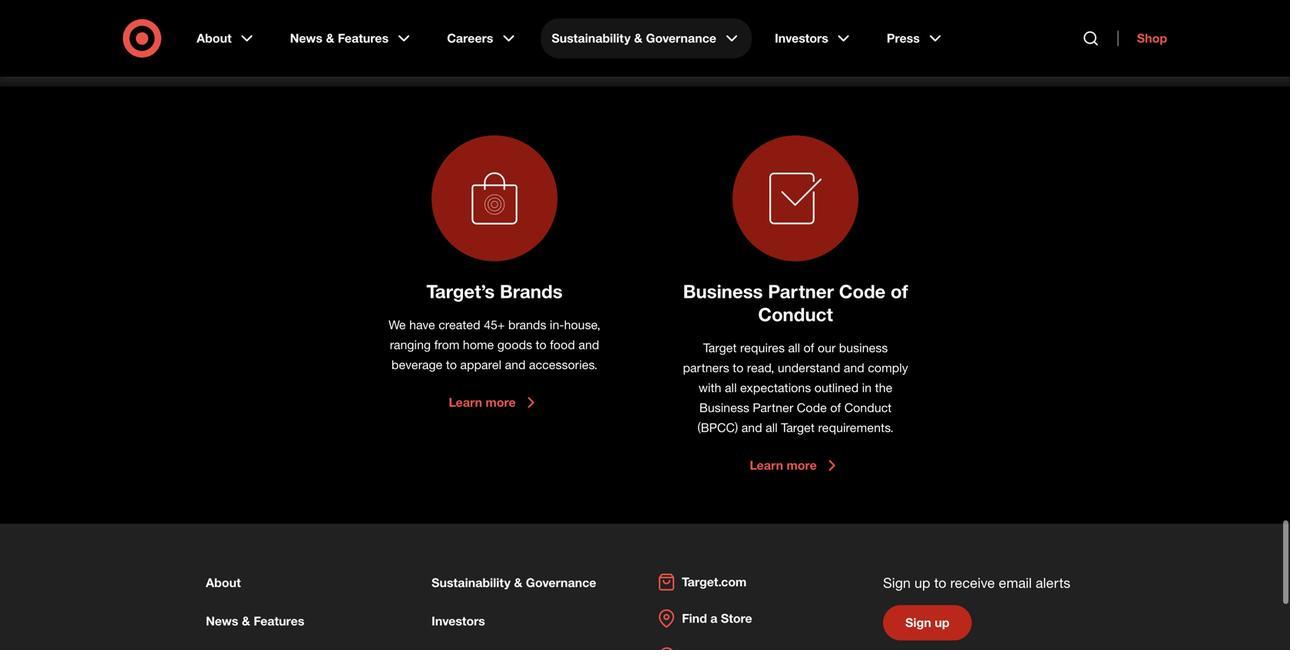 Task type: locate. For each thing, give the bounding box(es) containing it.
more
[[486, 395, 516, 410], [787, 458, 817, 473]]

1 horizontal spatial learn
[[750, 458, 783, 473]]

in-
[[550, 318, 564, 333]]

1 horizontal spatial of
[[830, 401, 841, 416]]

sustainability & governance link
[[541, 18, 752, 58], [432, 576, 596, 591]]

2 horizontal spatial of
[[891, 280, 908, 303]]

partner up our
[[768, 280, 834, 303]]

features for sustainability & governance
[[254, 614, 304, 629]]

code
[[839, 280, 886, 303], [797, 401, 827, 416]]

business up "requires"
[[683, 280, 763, 303]]

0 vertical spatial learn
[[449, 395, 482, 410]]

1 vertical spatial sign
[[905, 616, 931, 631]]

0 horizontal spatial target
[[703, 341, 737, 356]]

45+
[[484, 318, 505, 333]]

shop
[[1137, 31, 1167, 46]]

1 vertical spatial target
[[781, 421, 815, 436]]

conduct up our
[[758, 303, 833, 326]]

about
[[197, 31, 232, 46], [206, 576, 241, 591]]

0 vertical spatial news & features link
[[279, 18, 424, 58]]

up for sign up
[[935, 616, 950, 631]]

up
[[915, 575, 930, 591], [935, 616, 950, 631]]

all up understand
[[788, 341, 800, 356]]

in
[[862, 381, 872, 396]]

0 horizontal spatial features
[[254, 614, 304, 629]]

0 horizontal spatial learn more
[[449, 395, 516, 410]]

2 vertical spatial all
[[766, 421, 778, 436]]

0 horizontal spatial code
[[797, 401, 827, 416]]

brands
[[508, 318, 546, 333]]

1 vertical spatial about link
[[206, 576, 241, 591]]

all
[[788, 341, 800, 356], [725, 381, 737, 396], [766, 421, 778, 436]]

sign
[[883, 575, 911, 591], [905, 616, 931, 631]]

0 vertical spatial about link
[[186, 18, 267, 58]]

0 vertical spatial of
[[891, 280, 908, 303]]

1 vertical spatial news
[[206, 614, 238, 629]]

business
[[683, 280, 763, 303], [699, 401, 749, 416]]

about link
[[186, 18, 267, 58], [206, 576, 241, 591]]

0 vertical spatial business
[[683, 280, 763, 303]]

0 vertical spatial governance
[[646, 31, 716, 46]]

sign down sign up to receive email alerts
[[905, 616, 931, 631]]

and right (bpcc)
[[742, 421, 762, 436]]

0 horizontal spatial news
[[206, 614, 238, 629]]

1 vertical spatial all
[[725, 381, 737, 396]]

1 horizontal spatial learn more
[[750, 458, 817, 473]]

features for careers
[[338, 31, 389, 46]]

sign up sign up at the right bottom of page
[[883, 575, 911, 591]]

1 vertical spatial governance
[[526, 576, 596, 591]]

shop link
[[1118, 31, 1167, 46]]

to
[[536, 338, 547, 353], [446, 358, 457, 373], [733, 361, 744, 376], [934, 575, 947, 591]]

conduct
[[758, 303, 833, 326], [844, 401, 892, 416]]

0 vertical spatial partner
[[768, 280, 834, 303]]

investors for left investors link
[[432, 614, 485, 629]]

features inside news & features link
[[338, 31, 389, 46]]

have
[[409, 318, 435, 333]]

0 horizontal spatial sustainability
[[432, 576, 511, 591]]

1 vertical spatial business
[[699, 401, 749, 416]]

and down goods
[[505, 358, 526, 373]]

partner down the expectations
[[753, 401, 794, 416]]

business
[[839, 341, 888, 356]]

sign up link
[[883, 606, 972, 641]]

0 vertical spatial all
[[788, 341, 800, 356]]

1 vertical spatial features
[[254, 614, 304, 629]]

email
[[999, 575, 1032, 591]]

1 horizontal spatial target
[[781, 421, 815, 436]]

to inside target requires all of our business partners to read, understand and comply with all expectations outlined in the business partner code of conduct (bpcc) and all target requirements.
[[733, 361, 744, 376]]

learn
[[449, 395, 482, 410], [750, 458, 783, 473]]

investors link
[[764, 18, 864, 58], [432, 614, 485, 629]]

press link
[[876, 18, 955, 58]]

1 vertical spatial more
[[787, 458, 817, 473]]

learn more link down apparel on the left of page
[[449, 394, 540, 412]]

0 horizontal spatial learn more link
[[449, 394, 540, 412]]

1 vertical spatial learn more link
[[750, 457, 841, 475]]

about for careers
[[197, 31, 232, 46]]

1 vertical spatial code
[[797, 401, 827, 416]]

1 vertical spatial conduct
[[844, 401, 892, 416]]

0 vertical spatial code
[[839, 280, 886, 303]]

0 horizontal spatial up
[[915, 575, 930, 591]]

1 vertical spatial about
[[206, 576, 241, 591]]

comply
[[868, 361, 908, 376]]

careers
[[447, 31, 493, 46]]

conduct inside target requires all of our business partners to read, understand and comply with all expectations outlined in the business partner code of conduct (bpcc) and all target requirements.
[[844, 401, 892, 416]]

0 horizontal spatial more
[[486, 395, 516, 410]]

0 vertical spatial features
[[338, 31, 389, 46]]

1 vertical spatial sustainability
[[432, 576, 511, 591]]

learn more link down requirements.
[[750, 457, 841, 475]]

learn more for partner
[[750, 458, 817, 473]]

code inside business partner code of conduct
[[839, 280, 886, 303]]

1 vertical spatial learn more
[[750, 458, 817, 473]]

target down the expectations
[[781, 421, 815, 436]]

news & features link for careers
[[279, 18, 424, 58]]

features
[[338, 31, 389, 46], [254, 614, 304, 629]]

home
[[463, 338, 494, 353]]

news & features link
[[279, 18, 424, 58], [206, 614, 304, 629]]

to left read,
[[733, 361, 744, 376]]

1 horizontal spatial more
[[787, 458, 817, 473]]

up down sign up to receive email alerts
[[935, 616, 950, 631]]

up up sign up at the right bottom of page
[[915, 575, 930, 591]]

1 horizontal spatial conduct
[[844, 401, 892, 416]]

1 vertical spatial up
[[935, 616, 950, 631]]

requires
[[740, 341, 785, 356]]

0 vertical spatial learn more link
[[449, 394, 540, 412]]

partner
[[768, 280, 834, 303], [753, 401, 794, 416]]

0 vertical spatial news
[[290, 31, 323, 46]]

business up (bpcc)
[[699, 401, 749, 416]]

more for brands
[[486, 395, 516, 410]]

2 horizontal spatial all
[[788, 341, 800, 356]]

1 horizontal spatial governance
[[646, 31, 716, 46]]

about for sustainability & governance
[[206, 576, 241, 591]]

outlined
[[815, 381, 859, 396]]

learn more link for partner
[[750, 457, 841, 475]]

0 vertical spatial sustainability & governance
[[552, 31, 716, 46]]

code down outlined
[[797, 401, 827, 416]]

0 horizontal spatial investors
[[432, 614, 485, 629]]

0 horizontal spatial investors link
[[432, 614, 485, 629]]

news & features link for sustainability & governance
[[206, 614, 304, 629]]

partner inside business partner code of conduct
[[768, 280, 834, 303]]

and
[[579, 338, 599, 353], [505, 358, 526, 373], [844, 361, 865, 376], [742, 421, 762, 436]]

1 horizontal spatial features
[[338, 31, 389, 46]]

1 vertical spatial investors
[[432, 614, 485, 629]]

house,
[[564, 318, 601, 333]]

1 horizontal spatial all
[[766, 421, 778, 436]]

1 horizontal spatial code
[[839, 280, 886, 303]]

0 horizontal spatial learn
[[449, 395, 482, 410]]

news
[[290, 31, 323, 46], [206, 614, 238, 629]]

and down the business
[[844, 361, 865, 376]]

sign for sign up
[[905, 616, 931, 631]]

sustainability & governance
[[552, 31, 716, 46], [432, 576, 596, 591]]

learn more
[[449, 395, 516, 410], [750, 458, 817, 473]]

of inside business partner code of conduct
[[891, 280, 908, 303]]

1 vertical spatial news & features
[[206, 614, 304, 629]]

news & features
[[290, 31, 389, 46], [206, 614, 304, 629]]

1 horizontal spatial news
[[290, 31, 323, 46]]

target.com
[[682, 575, 747, 590]]

0 vertical spatial conduct
[[758, 303, 833, 326]]

with
[[699, 381, 721, 396]]

1 horizontal spatial up
[[935, 616, 950, 631]]

all right with
[[725, 381, 737, 396]]

1 vertical spatial of
[[804, 341, 814, 356]]

0 horizontal spatial all
[[725, 381, 737, 396]]

1 vertical spatial sustainability & governance link
[[432, 576, 596, 591]]

1 vertical spatial investors link
[[432, 614, 485, 629]]

code inside target requires all of our business partners to read, understand and comply with all expectations outlined in the business partner code of conduct (bpcc) and all target requirements.
[[797, 401, 827, 416]]

business inside business partner code of conduct
[[683, 280, 763, 303]]

0 vertical spatial about
[[197, 31, 232, 46]]

1 vertical spatial news & features link
[[206, 614, 304, 629]]

target
[[703, 341, 737, 356], [781, 421, 815, 436]]

0 vertical spatial investors
[[775, 31, 828, 46]]

1 vertical spatial partner
[[753, 401, 794, 416]]

0 horizontal spatial conduct
[[758, 303, 833, 326]]

all down the expectations
[[766, 421, 778, 436]]

a
[[711, 611, 718, 626]]

1 horizontal spatial investors
[[775, 31, 828, 46]]

code up the business
[[839, 280, 886, 303]]

0 vertical spatial up
[[915, 575, 930, 591]]

news & features for careers
[[290, 31, 389, 46]]

0 vertical spatial sign
[[883, 575, 911, 591]]

0 horizontal spatial of
[[804, 341, 814, 356]]

0 horizontal spatial governance
[[526, 576, 596, 591]]

(bpcc)
[[698, 421, 738, 436]]

to left receive
[[934, 575, 947, 591]]

business inside target requires all of our business partners to read, understand and comply with all expectations outlined in the business partner code of conduct (bpcc) and all target requirements.
[[699, 401, 749, 416]]

1 horizontal spatial investors link
[[764, 18, 864, 58]]

learn more link for brands
[[449, 394, 540, 412]]

0 vertical spatial more
[[486, 395, 516, 410]]

to down from
[[446, 358, 457, 373]]

conduct down in
[[844, 401, 892, 416]]

investors
[[775, 31, 828, 46], [432, 614, 485, 629]]

governance
[[646, 31, 716, 46], [526, 576, 596, 591]]

press
[[887, 31, 920, 46]]

1 vertical spatial learn
[[750, 458, 783, 473]]

0 vertical spatial sustainability
[[552, 31, 631, 46]]

understand
[[778, 361, 840, 376]]

sustainability
[[552, 31, 631, 46], [432, 576, 511, 591]]

0 vertical spatial target
[[703, 341, 737, 356]]

of
[[891, 280, 908, 303], [804, 341, 814, 356], [830, 401, 841, 416]]

target up partners
[[703, 341, 737, 356]]

&
[[326, 31, 334, 46], [634, 31, 643, 46], [514, 576, 522, 591], [242, 614, 250, 629]]

0 vertical spatial learn more
[[449, 395, 516, 410]]

0 vertical spatial news & features
[[290, 31, 389, 46]]

about link for sustainability & governance
[[206, 576, 241, 591]]

learn more link
[[449, 394, 540, 412], [750, 457, 841, 475]]

target requires all of our business partners to read, understand and comply with all expectations outlined in the business partner code of conduct (bpcc) and all target requirements.
[[683, 341, 908, 436]]

more for partner
[[787, 458, 817, 473]]

1 horizontal spatial learn more link
[[750, 457, 841, 475]]



Task type: vqa. For each thing, say whether or not it's contained in the screenshot.
the bottommost Business
yes



Task type: describe. For each thing, give the bounding box(es) containing it.
alerts
[[1036, 575, 1071, 591]]

investors for topmost investors link
[[775, 31, 828, 46]]

beverage
[[392, 358, 443, 373]]

read,
[[747, 361, 774, 376]]

news & features for sustainability & governance
[[206, 614, 304, 629]]

business partner code of conduct
[[683, 280, 908, 326]]

store
[[721, 611, 752, 626]]

0 vertical spatial investors link
[[764, 18, 864, 58]]

we
[[389, 318, 406, 333]]

target.com link
[[657, 573, 747, 592]]

find a store
[[682, 611, 752, 626]]

sign up to receive email alerts
[[883, 575, 1071, 591]]

created
[[439, 318, 480, 333]]

news for careers
[[290, 31, 323, 46]]

brands
[[500, 280, 563, 303]]

the
[[875, 381, 893, 396]]

from
[[434, 338, 460, 353]]

target's
[[427, 280, 495, 303]]

careers link
[[436, 18, 529, 58]]

1 vertical spatial sustainability & governance
[[432, 576, 596, 591]]

learn more for brands
[[449, 395, 516, 410]]

find a store link
[[657, 610, 752, 628]]

receive
[[950, 575, 995, 591]]

1 horizontal spatial sustainability
[[552, 31, 631, 46]]

find
[[682, 611, 707, 626]]

news for sustainability & governance
[[206, 614, 238, 629]]

expectations
[[740, 381, 811, 396]]

accessories.
[[529, 358, 598, 373]]

conduct inside business partner code of conduct
[[758, 303, 833, 326]]

and down house,
[[579, 338, 599, 353]]

partner inside target requires all of our business partners to read, understand and comply with all expectations outlined in the business partner code of conduct (bpcc) and all target requirements.
[[753, 401, 794, 416]]

0 vertical spatial sustainability & governance link
[[541, 18, 752, 58]]

sign for sign up to receive email alerts
[[883, 575, 911, 591]]

sign up
[[905, 616, 950, 631]]

learn for target's
[[449, 395, 482, 410]]

ranging
[[390, 338, 431, 353]]

goods
[[497, 338, 532, 353]]

up for sign up to receive email alerts
[[915, 575, 930, 591]]

of for all
[[804, 341, 814, 356]]

our
[[818, 341, 836, 356]]

about link for careers
[[186, 18, 267, 58]]

we have created 45+ brands in-house, ranging from home goods to food and beverage to apparel and accessories.
[[389, 318, 601, 373]]

requirements.
[[818, 421, 894, 436]]

of for code
[[891, 280, 908, 303]]

partners
[[683, 361, 729, 376]]

to left food
[[536, 338, 547, 353]]

target's brands
[[427, 280, 563, 303]]

food
[[550, 338, 575, 353]]

2 vertical spatial of
[[830, 401, 841, 416]]

learn for business
[[750, 458, 783, 473]]

apparel
[[460, 358, 502, 373]]



